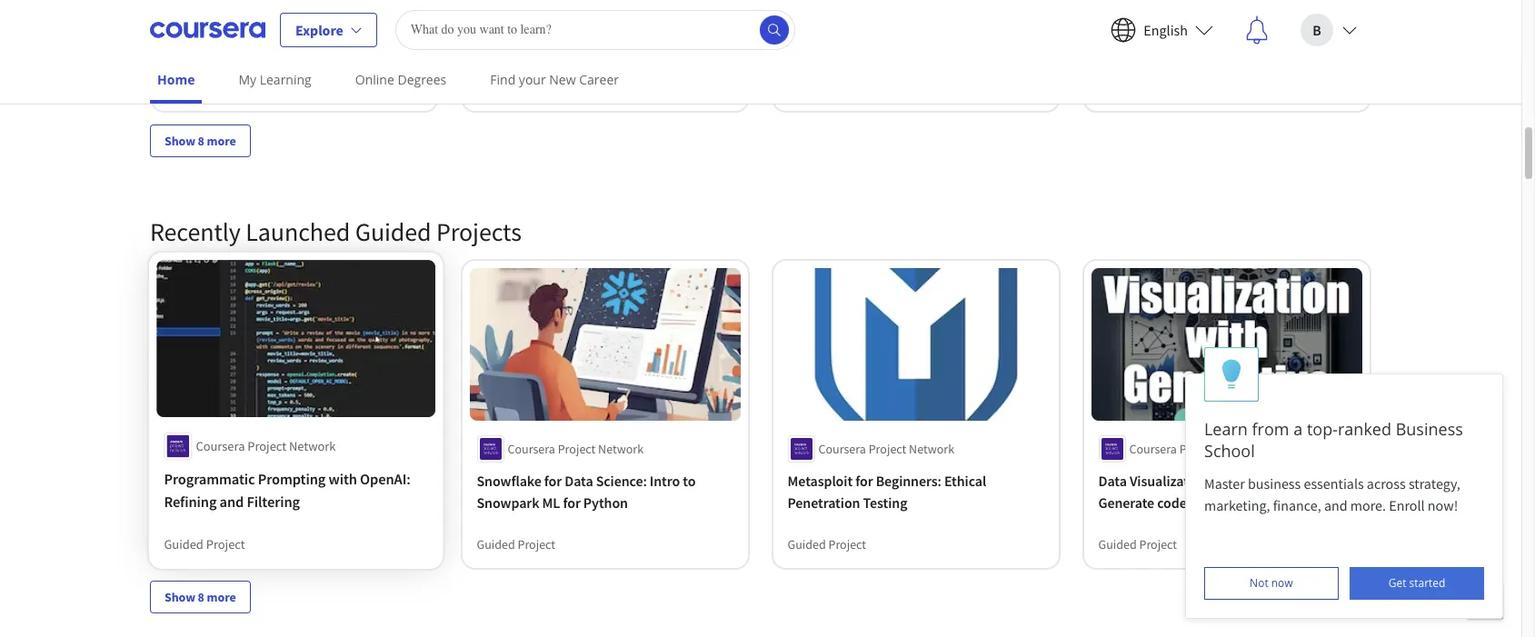 Task type: locate. For each thing, give the bounding box(es) containing it.
for for beginners:
[[856, 471, 874, 489]]

a inside build toward a degree professional certificate
[[262, 54, 269, 71]]

metasploit for beginners: ethical penetration testing link
[[788, 469, 1044, 513]]

2 more from the top
[[207, 589, 236, 605]]

0 horizontal spatial a
[[262, 54, 269, 71]]

with
[[329, 469, 357, 488], [1212, 471, 1239, 489], [1190, 493, 1218, 511]]

beginners:
[[876, 471, 942, 489]]

1 vertical spatial 8
[[198, 589, 204, 605]]

guided project down snowpark
[[477, 536, 556, 552]]

coursera up visualization
[[1130, 440, 1178, 457]]

python
[[584, 493, 629, 511]]

guided project down generate at bottom
[[1099, 536, 1178, 552]]

and down programmatic
[[220, 492, 244, 510]]

essentials
[[1304, 474, 1364, 493]]

ml
[[543, 493, 561, 511]]

1 more from the top
[[207, 133, 236, 149]]

network down "learn"
[[1220, 440, 1266, 457]]

data up toward
[[213, 15, 241, 34]]

recently launched guided projects
[[150, 215, 522, 248]]

find your new career
[[490, 71, 619, 88]]

projects
[[436, 215, 522, 248]]

0 horizontal spatial for
[[545, 471, 562, 489]]

8
[[198, 133, 204, 149], [198, 589, 204, 605]]

2 show from the top
[[165, 589, 195, 605]]

metasploit
[[788, 471, 853, 489]]

coursera project network up snowflake for data science: intro to snowpark ml for python
[[508, 440, 644, 457]]

2 horizontal spatial google
[[788, 15, 832, 34]]

1 horizontal spatial google
[[477, 15, 521, 34]]

across
[[1367, 474, 1406, 493]]

now
[[1271, 575, 1293, 591]]

1 vertical spatial more
[[207, 589, 236, 605]]

management:
[[570, 15, 655, 34]]

google up build
[[166, 15, 210, 34]]

career
[[579, 71, 619, 88]]

for
[[545, 471, 562, 489], [856, 471, 874, 489], [563, 493, 581, 511]]

1 certificate from the left
[[234, 80, 289, 96]]

1 vertical spatial show
[[165, 589, 195, 605]]

support
[[849, 15, 899, 34]]

2 show 8 more from the top
[[165, 589, 236, 605]]

project
[[523, 15, 568, 34], [248, 437, 286, 454], [558, 440, 596, 457], [869, 440, 907, 457], [1180, 440, 1218, 457], [206, 536, 245, 553], [518, 536, 556, 552], [829, 536, 867, 552], [1140, 536, 1178, 552]]

google data analytics link
[[166, 14, 423, 35]]

0 vertical spatial show 8 more button
[[150, 124, 251, 157]]

4 guided project from the left
[[1099, 536, 1178, 552]]

from
[[1252, 418, 1290, 440]]

google inside "link"
[[166, 15, 210, 34]]

english button
[[1097, 0, 1228, 59]]

business
[[1396, 418, 1463, 440]]

1 show from the top
[[165, 133, 195, 149]]

openai:
[[360, 469, 411, 488]]

show
[[165, 133, 195, 149], [165, 589, 195, 605]]

certificate
[[234, 80, 289, 96], [545, 80, 600, 96]]

1 vertical spatial a
[[1294, 418, 1303, 440]]

explore
[[295, 20, 343, 39]]

for up the testing
[[856, 471, 874, 489]]

guided project
[[164, 536, 245, 553], [477, 536, 556, 552], [788, 536, 867, 552], [1099, 536, 1178, 552]]

programmatic prompting with openai: refining and filtering link
[[164, 467, 428, 512]]

network for ethical
[[910, 440, 955, 457]]

visualization
[[1130, 471, 1209, 489]]

analytics
[[244, 15, 300, 34]]

alice element
[[1185, 347, 1503, 619]]

toward
[[222, 54, 260, 71]]

coursera project network up "beginners:"
[[819, 440, 955, 457]]

1 horizontal spatial a
[[1294, 418, 1303, 440]]

for up ml
[[545, 471, 562, 489]]

build toward a degree professional certificate
[[166, 54, 308, 96]]

google left it
[[788, 15, 832, 34]]

strategy,
[[1409, 474, 1461, 493]]

coursera up snowflake
[[508, 440, 556, 457]]

coursera
[[196, 437, 245, 454], [508, 440, 556, 457], [819, 440, 867, 457], [1130, 440, 1178, 457]]

ibm
[[1099, 15, 1122, 34]]

ibm data science link
[[1099, 14, 1355, 35]]

1 8 from the top
[[198, 133, 204, 149]]

2 show 8 more button from the top
[[150, 580, 251, 613]]

0 vertical spatial 8
[[198, 133, 204, 149]]

coursera project network up prompting
[[196, 437, 336, 454]]

with down master
[[1190, 493, 1218, 511]]

1 vertical spatial show 8 more button
[[150, 580, 251, 613]]

english
[[1144, 20, 1188, 39]]

project up find your new career on the top left
[[523, 15, 568, 34]]

0 vertical spatial more
[[207, 133, 236, 149]]

openai
[[1242, 471, 1287, 489]]

for right ml
[[563, 493, 581, 511]]

1 guided project from the left
[[164, 536, 245, 553]]

2 google from the left
[[477, 15, 521, 34]]

2 guided project from the left
[[477, 536, 556, 552]]

b button
[[1286, 0, 1372, 59]]

top-
[[1307, 418, 1338, 440]]

show 8 more
[[165, 133, 236, 149], [165, 589, 236, 605]]

guided down refining
[[164, 536, 203, 553]]

0 horizontal spatial and
[[220, 492, 244, 510]]

my
[[239, 71, 256, 88]]

a left top-
[[1294, 418, 1303, 440]]

google it support
[[788, 15, 899, 34]]

project up prompting
[[248, 437, 286, 454]]

1 horizontal spatial professional
[[477, 80, 543, 96]]

not now
[[1250, 575, 1293, 591]]

0 vertical spatial show 8 more
[[165, 133, 236, 149]]

coursera image
[[150, 15, 265, 44]]

1 show 8 more from the top
[[165, 133, 236, 149]]

guided down snowpark
[[477, 536, 516, 552]]

1 horizontal spatial certificate
[[545, 80, 600, 96]]

business
[[1248, 474, 1301, 493]]

with left openai:
[[329, 469, 357, 488]]

coursera for metasploit
[[819, 440, 867, 457]]

data up generate at bottom
[[1099, 471, 1127, 489]]

show inside most popular certificates collection element
[[165, 133, 195, 149]]

data inside data visualization with openai api: generate code with genai
[[1099, 471, 1127, 489]]

google for google data analytics
[[166, 15, 210, 34]]

science:
[[596, 471, 647, 489]]

0 horizontal spatial professional
[[166, 80, 232, 96]]

with for openai
[[1212, 471, 1239, 489]]

with up genai
[[1212, 471, 1239, 489]]

learn from a top-ranked business school
[[1204, 418, 1463, 462]]

not
[[1250, 575, 1269, 591]]

2 8 from the top
[[198, 589, 204, 605]]

0 horizontal spatial google
[[166, 15, 210, 34]]

coursera up programmatic
[[196, 437, 245, 454]]

coursera project network
[[196, 437, 336, 454], [508, 440, 644, 457], [819, 440, 955, 457], [1130, 440, 1266, 457]]

network up prompting
[[289, 437, 336, 454]]

0 vertical spatial show
[[165, 133, 195, 149]]

for inside metasploit for beginners: ethical penetration testing
[[856, 471, 874, 489]]

guided down penetration
[[788, 536, 826, 552]]

0 horizontal spatial certificate
[[234, 80, 289, 96]]

with inside the programmatic prompting with openai: refining and filtering
[[329, 469, 357, 488]]

a up my learning
[[262, 54, 269, 71]]

and
[[220, 492, 244, 510], [1324, 496, 1348, 514]]

guided left projects
[[355, 215, 431, 248]]

show 8 more button inside the recently launched guided projects collection element
[[150, 580, 251, 613]]

and down essentials
[[1324, 496, 1348, 514]]

coursera project network down "learn"
[[1130, 440, 1266, 457]]

1 show 8 more button from the top
[[150, 124, 251, 157]]

project inside the google project management: link
[[523, 15, 568, 34]]

google up find
[[477, 15, 521, 34]]

get
[[1389, 575, 1407, 591]]

google
[[166, 15, 210, 34], [477, 15, 521, 34], [788, 15, 832, 34]]

1 professional from the left
[[166, 80, 232, 96]]

3 guided project from the left
[[788, 536, 867, 552]]

explore button
[[280, 12, 377, 47]]

testing
[[864, 493, 908, 511]]

find your new career link
[[483, 59, 626, 100]]

more
[[207, 133, 236, 149], [207, 589, 236, 605]]

network up "beginners:"
[[910, 440, 955, 457]]

1 google from the left
[[166, 15, 210, 34]]

home
[[157, 71, 195, 88]]

guided down generate at bottom
[[1099, 536, 1137, 552]]

coursera up the "metasploit"
[[819, 440, 867, 457]]

guided project down refining
[[164, 536, 245, 553]]

network up science:
[[599, 440, 644, 457]]

0 vertical spatial a
[[262, 54, 269, 71]]

2 horizontal spatial for
[[856, 471, 874, 489]]

guided project down penetration
[[788, 536, 867, 552]]

a for toward
[[262, 54, 269, 71]]

data
[[213, 15, 241, 34], [1125, 15, 1154, 34], [565, 471, 594, 489], [1099, 471, 1127, 489]]

1 horizontal spatial and
[[1324, 496, 1348, 514]]

more inside the recently launched guided projects collection element
[[207, 589, 236, 605]]

show 8 more button
[[150, 124, 251, 157], [150, 580, 251, 613]]

1 vertical spatial show 8 more
[[165, 589, 236, 605]]

google data analytics
[[166, 15, 300, 34]]

home link
[[150, 59, 202, 104]]

a
[[262, 54, 269, 71], [1294, 418, 1303, 440]]

show 8 more inside the recently launched guided projects collection element
[[165, 589, 236, 605]]

snowflake
[[477, 471, 542, 489]]

None search field
[[395, 10, 795, 50]]

network for science:
[[599, 440, 644, 457]]

3 google from the left
[[788, 15, 832, 34]]

most popular certificates collection element
[[139, 0, 1383, 186]]

show 8 more inside most popular certificates collection element
[[165, 133, 236, 149]]

a inside learn from a top-ranked business school
[[1294, 418, 1303, 440]]

data up the python
[[565, 471, 594, 489]]

network
[[289, 437, 336, 454], [599, 440, 644, 457], [910, 440, 955, 457], [1220, 440, 1266, 457]]



Task type: vqa. For each thing, say whether or not it's contained in the screenshot.
ibm
yes



Task type: describe. For each thing, give the bounding box(es) containing it.
enroll
[[1389, 496, 1425, 514]]

master business essentials across strategy, marketing, finance, and more. enroll now!
[[1204, 474, 1464, 514]]

for for data
[[545, 471, 562, 489]]

with for openai:
[[329, 469, 357, 488]]

get started link
[[1350, 567, 1484, 600]]

project down ml
[[518, 536, 556, 552]]

guided for programmatic prompting with openai: refining and filtering
[[164, 536, 203, 553]]

now!
[[1428, 496, 1458, 514]]

it
[[834, 15, 846, 34]]

guided project for programmatic prompting with openai: refining and filtering
[[164, 536, 245, 553]]

prompting
[[258, 469, 326, 488]]

project down penetration
[[829, 536, 867, 552]]

recently launched guided projects collection element
[[139, 186, 1383, 637]]

professional inside build toward a degree professional certificate
[[166, 80, 232, 96]]

coursera for data
[[1130, 440, 1178, 457]]

guided for data visualization with openai api: generate code with genai
[[1099, 536, 1137, 552]]

more.
[[1351, 496, 1386, 514]]

show 8 more button inside most popular certificates collection element
[[150, 124, 251, 157]]

google for google it support
[[788, 15, 832, 34]]

coursera project network for programmatic
[[196, 437, 336, 454]]

google project management:
[[477, 15, 655, 34]]

my learning
[[239, 71, 312, 88]]

finance,
[[1273, 496, 1321, 514]]

show inside the recently launched guided projects collection element
[[165, 589, 195, 605]]

1 horizontal spatial for
[[563, 493, 581, 511]]

api:
[[1290, 471, 1315, 489]]

learn
[[1204, 418, 1248, 440]]

What do you want to learn? text field
[[395, 10, 795, 50]]

coursera project network for data
[[1130, 440, 1266, 457]]

network for openai:
[[289, 437, 336, 454]]

and inside master business essentials across strategy, marketing, finance, and more. enroll now!
[[1324, 496, 1348, 514]]

8 inside the recently launched guided projects collection element
[[198, 589, 204, 605]]

metasploit for beginners: ethical penetration testing
[[788, 471, 987, 511]]

my learning link
[[231, 59, 319, 100]]

not now button
[[1204, 567, 1339, 600]]

your
[[519, 71, 546, 88]]

guided for snowflake for data science: intro to snowpark ml for python
[[477, 536, 516, 552]]

project down "learn"
[[1180, 440, 1218, 457]]

degrees
[[398, 71, 447, 88]]

snowpark
[[477, 493, 540, 511]]

online degrees
[[355, 71, 447, 88]]

help center image
[[1474, 590, 1496, 612]]

project down code
[[1140, 536, 1178, 552]]

filtering
[[247, 492, 300, 510]]

guided project for snowflake for data science: intro to snowpark ml for python
[[477, 536, 556, 552]]

snowflake for data science: intro to snowpark ml for python link
[[477, 469, 734, 513]]

data inside snowflake for data science: intro to snowpark ml for python
[[565, 471, 594, 489]]

coursera for snowflake
[[508, 440, 556, 457]]

generate
[[1099, 493, 1155, 511]]

new
[[549, 71, 576, 88]]

project down refining
[[206, 536, 245, 553]]

b
[[1313, 20, 1321, 39]]

8 inside most popular certificates collection element
[[198, 133, 204, 149]]

network for openai
[[1220, 440, 1266, 457]]

coursera for programmatic
[[196, 437, 245, 454]]

science
[[1156, 15, 1204, 34]]

programmatic
[[164, 469, 255, 488]]

professional certificate
[[477, 80, 600, 96]]

certificate inside build toward a degree professional certificate
[[234, 80, 289, 96]]

degree
[[271, 54, 308, 71]]

online
[[355, 71, 394, 88]]

find
[[490, 71, 516, 88]]

genai
[[1221, 493, 1257, 511]]

data visualization with openai api: generate code with genai
[[1099, 471, 1315, 511]]

code
[[1158, 493, 1187, 511]]

ethical
[[945, 471, 987, 489]]

ibm data science
[[1099, 15, 1204, 34]]

master
[[1204, 474, 1245, 493]]

snowflake for data science: intro to snowpark ml for python
[[477, 471, 696, 511]]

to
[[683, 471, 696, 489]]

coursera project network for snowflake
[[508, 440, 644, 457]]

school
[[1204, 440, 1255, 462]]

project up "beginners:"
[[869, 440, 907, 457]]

more inside most popular certificates collection element
[[207, 133, 236, 149]]

data visualization with openai api: generate code with genai link
[[1099, 469, 1355, 513]]

guided project for metasploit for beginners: ethical penetration testing
[[788, 536, 867, 552]]

intro
[[650, 471, 681, 489]]

build
[[192, 54, 220, 71]]

google it support link
[[788, 14, 1044, 35]]

lightbulb tip image
[[1222, 359, 1241, 390]]

refining
[[164, 492, 217, 510]]

and inside the programmatic prompting with openai: refining and filtering
[[220, 492, 244, 510]]

data right ibm at the top right of page
[[1125, 15, 1154, 34]]

guided project for data visualization with openai api: generate code with genai
[[1099, 536, 1178, 552]]

google project management: link
[[477, 14, 734, 35]]

online degrees link
[[348, 59, 454, 100]]

project up snowflake for data science: intro to snowpark ml for python
[[558, 440, 596, 457]]

guided for metasploit for beginners: ethical penetration testing
[[788, 536, 826, 552]]

data inside "link"
[[213, 15, 241, 34]]

2 certificate from the left
[[545, 80, 600, 96]]

programmatic prompting with openai: refining and filtering
[[164, 469, 411, 510]]

2 professional from the left
[[477, 80, 543, 96]]

a for from
[[1294, 418, 1303, 440]]

coursera project network for metasploit
[[819, 440, 955, 457]]

ranked
[[1338, 418, 1392, 440]]

marketing,
[[1204, 496, 1270, 514]]

get started
[[1389, 575, 1446, 591]]

learning
[[260, 71, 312, 88]]

started
[[1409, 575, 1446, 591]]

google for google project management:
[[477, 15, 521, 34]]

recently
[[150, 215, 241, 248]]

launched
[[246, 215, 350, 248]]

penetration
[[788, 493, 861, 511]]



